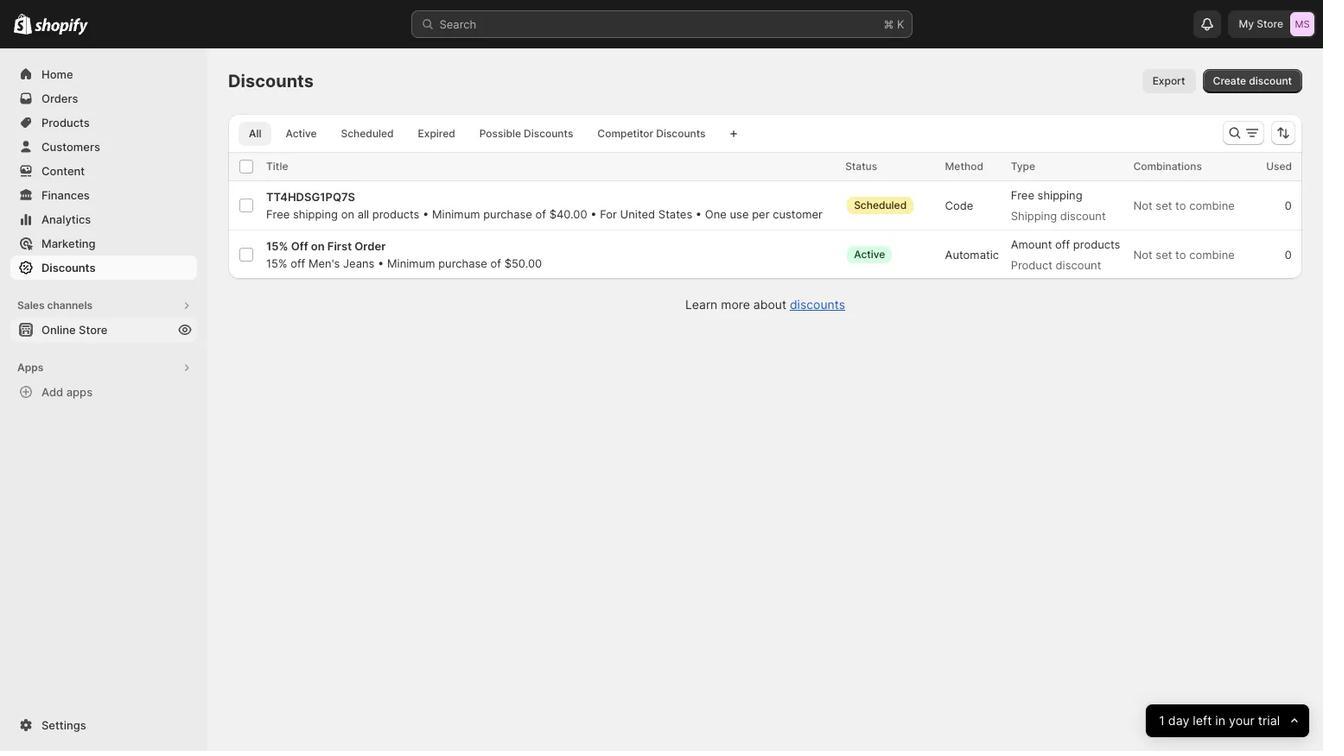 Task type: describe. For each thing, give the bounding box(es) containing it.
marketing link
[[10, 232, 197, 256]]

in
[[1215, 713, 1225, 729]]

competitor discounts link
[[587, 122, 716, 146]]

add apps
[[41, 385, 93, 399]]

scheduled link
[[331, 122, 404, 146]]

scheduled button
[[845, 188, 933, 223]]

united
[[620, 207, 655, 221]]

active inside tab list
[[286, 127, 317, 140]]

not set to combine for amount off products product discount
[[1133, 248, 1235, 262]]

status
[[845, 160, 877, 173]]

home link
[[10, 62, 197, 86]]

title button
[[266, 158, 305, 175]]

per
[[752, 207, 770, 221]]

1
[[1159, 713, 1165, 729]]

code
[[945, 199, 974, 213]]

used button
[[1266, 158, 1309, 175]]

content
[[41, 164, 85, 178]]

online
[[41, 323, 76, 337]]

free shipping on all products • minimum purchase of $40.00 • for united states • one use per customer
[[266, 207, 823, 221]]

use
[[730, 207, 749, 221]]

on for all
[[341, 207, 354, 221]]

to for amount off products product discount
[[1176, 248, 1186, 262]]

my
[[1239, 17, 1254, 30]]

⌘
[[884, 17, 894, 31]]

discount inside free shipping shipping discount
[[1060, 209, 1106, 223]]

create discount button
[[1203, 69, 1303, 93]]

online store
[[41, 323, 108, 337]]

analytics
[[41, 213, 91, 226]]

discounts down marketing
[[41, 261, 95, 275]]

products link
[[10, 111, 197, 135]]

combine for amount off products product discount
[[1189, 248, 1235, 262]]

trial
[[1258, 713, 1280, 729]]

add
[[41, 385, 63, 399]]

0 vertical spatial of
[[535, 207, 546, 221]]

apps
[[66, 385, 93, 399]]

learn
[[685, 297, 718, 312]]

active link
[[275, 122, 327, 146]]

possible discounts link
[[469, 122, 584, 146]]

all button
[[239, 122, 272, 146]]

method
[[945, 160, 984, 173]]

finances link
[[10, 183, 197, 207]]

jeans
[[343, 257, 375, 271]]

add apps button
[[10, 380, 197, 404]]

1 15% from the top
[[266, 239, 288, 253]]

0 vertical spatial minimum
[[432, 207, 480, 221]]

• left 'one'
[[696, 207, 702, 221]]

sales channels button
[[10, 294, 197, 318]]

export
[[1153, 74, 1185, 87]]

title
[[266, 160, 288, 173]]

off inside 15% off on first order 15% off men's jeans • minimum purchase of $50.00
[[291, 257, 305, 271]]

my store image
[[1290, 12, 1315, 36]]

product
[[1011, 258, 1053, 272]]

left
[[1193, 713, 1212, 729]]

finances
[[41, 188, 90, 202]]

of inside 15% off on first order 15% off men's jeans • minimum purchase of $50.00
[[491, 257, 501, 271]]

discounts link
[[10, 256, 197, 280]]

marketing
[[41, 237, 96, 251]]

settings link
[[10, 714, 197, 738]]

purchase inside 15% off on first order 15% off men's jeans • minimum purchase of $50.00
[[438, 257, 487, 271]]

set for amount off products product discount
[[1156, 248, 1172, 262]]

not for free shipping shipping discount
[[1133, 199, 1153, 213]]

export button
[[1142, 69, 1196, 93]]

content link
[[10, 159, 197, 183]]

used
[[1266, 160, 1292, 173]]

minimum inside 15% off on first order 15% off men's jeans • minimum purchase of $50.00
[[387, 257, 435, 271]]

discounts
[[790, 297, 845, 312]]

discount inside "amount off products product discount"
[[1056, 258, 1101, 272]]

my store
[[1239, 17, 1284, 30]]

discounts link
[[790, 297, 845, 312]]

discounts up all on the top left of the page
[[228, 71, 314, 92]]

off inside "amount off products product discount"
[[1055, 238, 1070, 252]]

tt4hdsg1pq7s
[[266, 190, 355, 204]]

apps
[[17, 361, 43, 374]]

• up 15% off on first order 15% off men's jeans • minimum purchase of $50.00
[[423, 207, 429, 221]]

create
[[1213, 74, 1246, 87]]

expired
[[418, 127, 455, 140]]

learn more about discounts
[[685, 297, 845, 312]]

customers
[[41, 140, 100, 154]]

1 day left in your trial
[[1159, 713, 1280, 729]]

0 for free shipping shipping discount
[[1285, 199, 1292, 213]]

on for first
[[311, 239, 325, 253]]

orders
[[41, 92, 78, 105]]

apps button
[[10, 356, 197, 380]]

your
[[1229, 713, 1255, 729]]

all
[[358, 207, 369, 221]]

free shipping shipping discount
[[1011, 188, 1106, 223]]

customer
[[773, 207, 823, 221]]

men's
[[309, 257, 340, 271]]

possible discounts
[[479, 127, 573, 140]]



Task type: vqa. For each thing, say whether or not it's contained in the screenshot.
Free
yes



Task type: locate. For each thing, give the bounding box(es) containing it.
shipping up shipping
[[1038, 188, 1083, 202]]

0 vertical spatial scheduled
[[341, 127, 394, 140]]

online store button
[[0, 318, 207, 342]]

15% left off
[[266, 239, 288, 253]]

1 combine from the top
[[1189, 199, 1235, 213]]

1 day left in your trial button
[[1146, 705, 1309, 738]]

0 vertical spatial free
[[1011, 188, 1035, 202]]

0 horizontal spatial store
[[79, 323, 108, 337]]

free for free shipping shipping discount
[[1011, 188, 1035, 202]]

0 horizontal spatial off
[[291, 257, 305, 271]]

free
[[1011, 188, 1035, 202], [266, 207, 290, 221]]

2 15% from the top
[[266, 257, 287, 271]]

2 set from the top
[[1156, 248, 1172, 262]]

tab list containing all
[[235, 121, 720, 146]]

combine
[[1189, 199, 1235, 213], [1189, 248, 1235, 262]]

0 horizontal spatial on
[[311, 239, 325, 253]]

on left all
[[341, 207, 354, 221]]

shopify image
[[14, 14, 32, 35], [35, 18, 88, 35]]

1 vertical spatial on
[[311, 239, 325, 253]]

discounts right possible
[[524, 127, 573, 140]]

0
[[1285, 199, 1292, 213], [1285, 248, 1292, 262]]

for
[[600, 207, 617, 221]]

1 vertical spatial purchase
[[438, 257, 487, 271]]

2 0 from the top
[[1285, 248, 1292, 262]]

1 vertical spatial discount
[[1060, 209, 1106, 223]]

1 vertical spatial of
[[491, 257, 501, 271]]

to
[[1176, 199, 1186, 213], [1176, 248, 1186, 262]]

1 horizontal spatial store
[[1257, 17, 1284, 30]]

1 vertical spatial set
[[1156, 248, 1172, 262]]

free inside free shipping shipping discount
[[1011, 188, 1035, 202]]

store down 'sales channels' button
[[79, 323, 108, 337]]

1 vertical spatial store
[[79, 323, 108, 337]]

1 horizontal spatial scheduled
[[854, 199, 907, 212]]

0 vertical spatial purchase
[[483, 207, 532, 221]]

not
[[1133, 199, 1153, 213], [1133, 248, 1153, 262]]

shipping
[[1011, 209, 1057, 223]]

off right amount
[[1055, 238, 1070, 252]]

store
[[1257, 17, 1284, 30], [79, 323, 108, 337]]

automatic
[[945, 248, 999, 262]]

• inside 15% off on first order 15% off men's jeans • minimum purchase of $50.00
[[378, 257, 384, 271]]

active up the title button
[[286, 127, 317, 140]]

0 vertical spatial store
[[1257, 17, 1284, 30]]

amount off products product discount
[[1011, 238, 1120, 272]]

store for my store
[[1257, 17, 1284, 30]]

• down "order"
[[378, 257, 384, 271]]

0 vertical spatial 0
[[1285, 199, 1292, 213]]

1 horizontal spatial shipping
[[1038, 188, 1083, 202]]

minimum right jeans
[[387, 257, 435, 271]]

sales
[[17, 299, 45, 312]]

discount right create
[[1249, 74, 1292, 87]]

$40.00
[[549, 207, 587, 221]]

of
[[535, 207, 546, 221], [491, 257, 501, 271]]

discounts inside 'link'
[[656, 127, 706, 140]]

shipping down tt4hdsg1pq7s
[[293, 207, 338, 221]]

0 vertical spatial combine
[[1189, 199, 1235, 213]]

of left $40.00
[[535, 207, 546, 221]]

channels
[[47, 299, 93, 312]]

store inside button
[[79, 323, 108, 337]]

combinations
[[1133, 160, 1202, 173]]

create discount
[[1213, 74, 1292, 87]]

possible
[[479, 127, 521, 140]]

2 not set to combine from the top
[[1133, 248, 1235, 262]]

0 horizontal spatial active
[[286, 127, 317, 140]]

0 vertical spatial products
[[372, 207, 420, 221]]

to for free shipping shipping discount
[[1176, 199, 1186, 213]]

⌘ k
[[884, 17, 905, 31]]

discounts right competitor at the left of page
[[656, 127, 706, 140]]

shipping for on
[[293, 207, 338, 221]]

purchase left $50.00
[[438, 257, 487, 271]]

0 horizontal spatial scheduled
[[341, 127, 394, 140]]

scheduled inside scheduled dropdown button
[[854, 199, 907, 212]]

2 vertical spatial discount
[[1056, 258, 1101, 272]]

search
[[440, 17, 476, 31]]

set for free shipping shipping discount
[[1156, 199, 1172, 213]]

2 combine from the top
[[1189, 248, 1235, 262]]

store right my
[[1257, 17, 1284, 30]]

not set to combine
[[1133, 199, 1235, 213], [1133, 248, 1235, 262]]

1 vertical spatial 15%
[[266, 257, 287, 271]]

not right "amount off products product discount"
[[1133, 248, 1153, 262]]

scheduled
[[341, 127, 394, 140], [854, 199, 907, 212]]

order
[[355, 239, 386, 253]]

products right all
[[372, 207, 420, 221]]

1 horizontal spatial free
[[1011, 188, 1035, 202]]

home
[[41, 67, 73, 81]]

active button
[[845, 238, 911, 272]]

1 vertical spatial combine
[[1189, 248, 1235, 262]]

free for free shipping on all products • minimum purchase of $40.00 • for united states • one use per customer
[[266, 207, 290, 221]]

$50.00
[[504, 257, 542, 271]]

scheduled right active link
[[341, 127, 394, 140]]

customers link
[[10, 135, 197, 159]]

0 vertical spatial to
[[1176, 199, 1186, 213]]

scheduled down status
[[854, 199, 907, 212]]

off
[[1055, 238, 1070, 252], [291, 257, 305, 271]]

not for amount off products product discount
[[1133, 248, 1153, 262]]

discounts
[[228, 71, 314, 92], [524, 127, 573, 140], [656, 127, 706, 140], [41, 261, 95, 275]]

of left $50.00
[[491, 257, 501, 271]]

analytics link
[[10, 207, 197, 232]]

sales channels
[[17, 299, 93, 312]]

15%
[[266, 239, 288, 253], [266, 257, 287, 271]]

discount right product
[[1056, 258, 1101, 272]]

1 to from the top
[[1176, 199, 1186, 213]]

not down the 'combinations'
[[1133, 199, 1153, 213]]

active inside dropdown button
[[854, 248, 885, 261]]

all
[[249, 127, 261, 140]]

1 horizontal spatial on
[[341, 207, 354, 221]]

free down tt4hdsg1pq7s
[[266, 207, 290, 221]]

0 horizontal spatial shopify image
[[14, 14, 32, 35]]

off down off
[[291, 257, 305, 271]]

1 vertical spatial products
[[1073, 238, 1120, 252]]

1 horizontal spatial of
[[535, 207, 546, 221]]

tab list
[[235, 121, 720, 146]]

expired link
[[408, 122, 466, 146]]

0 horizontal spatial shipping
[[293, 207, 338, 221]]

•
[[423, 207, 429, 221], [591, 207, 597, 221], [696, 207, 702, 221], [378, 257, 384, 271]]

0 horizontal spatial of
[[491, 257, 501, 271]]

first
[[327, 239, 352, 253]]

products down free shipping shipping discount
[[1073, 238, 1120, 252]]

settings
[[41, 719, 86, 733]]

store for online store
[[79, 323, 108, 337]]

1 vertical spatial to
[[1176, 248, 1186, 262]]

15% left men's at the left top of the page
[[266, 257, 287, 271]]

one
[[705, 207, 727, 221]]

1 not from the top
[[1133, 199, 1153, 213]]

discount inside the 'create discount' button
[[1249, 74, 1292, 87]]

1 vertical spatial off
[[291, 257, 305, 271]]

1 set from the top
[[1156, 199, 1172, 213]]

1 vertical spatial minimum
[[387, 257, 435, 271]]

states
[[658, 207, 693, 221]]

combine for free shipping shipping discount
[[1189, 199, 1235, 213]]

shipping inside free shipping shipping discount
[[1038, 188, 1083, 202]]

active down scheduled dropdown button
[[854, 248, 885, 261]]

1 vertical spatial not set to combine
[[1133, 248, 1235, 262]]

0 vertical spatial 15%
[[266, 239, 288, 253]]

scheduled inside scheduled link
[[341, 127, 394, 140]]

competitor discounts
[[598, 127, 706, 140]]

not set to combine for free shipping shipping discount
[[1133, 199, 1235, 213]]

1 vertical spatial free
[[266, 207, 290, 221]]

amount
[[1011, 238, 1052, 252]]

0 horizontal spatial products
[[372, 207, 420, 221]]

1 vertical spatial scheduled
[[854, 199, 907, 212]]

1 horizontal spatial products
[[1073, 238, 1120, 252]]

more
[[721, 297, 750, 312]]

free up shipping
[[1011, 188, 1035, 202]]

type
[[1011, 160, 1035, 173]]

0 vertical spatial on
[[341, 207, 354, 221]]

products inside "amount off products product discount"
[[1073, 238, 1120, 252]]

purchase up $50.00
[[483, 207, 532, 221]]

products
[[372, 207, 420, 221], [1073, 238, 1120, 252]]

competitor
[[598, 127, 654, 140]]

discount up "amount off products product discount"
[[1060, 209, 1106, 223]]

• left for at left top
[[591, 207, 597, 221]]

1 vertical spatial active
[[854, 248, 885, 261]]

minimum
[[432, 207, 480, 221], [387, 257, 435, 271]]

2 to from the top
[[1176, 248, 1186, 262]]

day
[[1168, 713, 1189, 729]]

2 not from the top
[[1133, 248, 1153, 262]]

0 vertical spatial set
[[1156, 199, 1172, 213]]

products
[[41, 116, 90, 130]]

online store link
[[10, 318, 197, 342]]

15% off on first order 15% off men's jeans • minimum purchase of $50.00
[[266, 239, 542, 271]]

shipping for shipping
[[1038, 188, 1083, 202]]

0 for amount off products product discount
[[1285, 248, 1292, 262]]

off
[[291, 239, 308, 253]]

0 vertical spatial not
[[1133, 199, 1153, 213]]

orders link
[[10, 86, 197, 111]]

1 horizontal spatial off
[[1055, 238, 1070, 252]]

1 horizontal spatial shopify image
[[35, 18, 88, 35]]

0 vertical spatial not set to combine
[[1133, 199, 1235, 213]]

shipping
[[1038, 188, 1083, 202], [293, 207, 338, 221]]

0 vertical spatial off
[[1055, 238, 1070, 252]]

0 vertical spatial shipping
[[1038, 188, 1083, 202]]

on inside 15% off on first order 15% off men's jeans • minimum purchase of $50.00
[[311, 239, 325, 253]]

0 vertical spatial discount
[[1249, 74, 1292, 87]]

about
[[754, 297, 787, 312]]

1 vertical spatial shipping
[[293, 207, 338, 221]]

1 0 from the top
[[1285, 199, 1292, 213]]

k
[[897, 17, 905, 31]]

minimum up 15% off on first order 15% off men's jeans • minimum purchase of $50.00
[[432, 207, 480, 221]]

0 vertical spatial active
[[286, 127, 317, 140]]

1 horizontal spatial active
[[854, 248, 885, 261]]

on right off
[[311, 239, 325, 253]]

1 not set to combine from the top
[[1133, 199, 1235, 213]]

0 horizontal spatial free
[[266, 207, 290, 221]]

purchase
[[483, 207, 532, 221], [438, 257, 487, 271]]

1 vertical spatial 0
[[1285, 248, 1292, 262]]

1 vertical spatial not
[[1133, 248, 1153, 262]]



